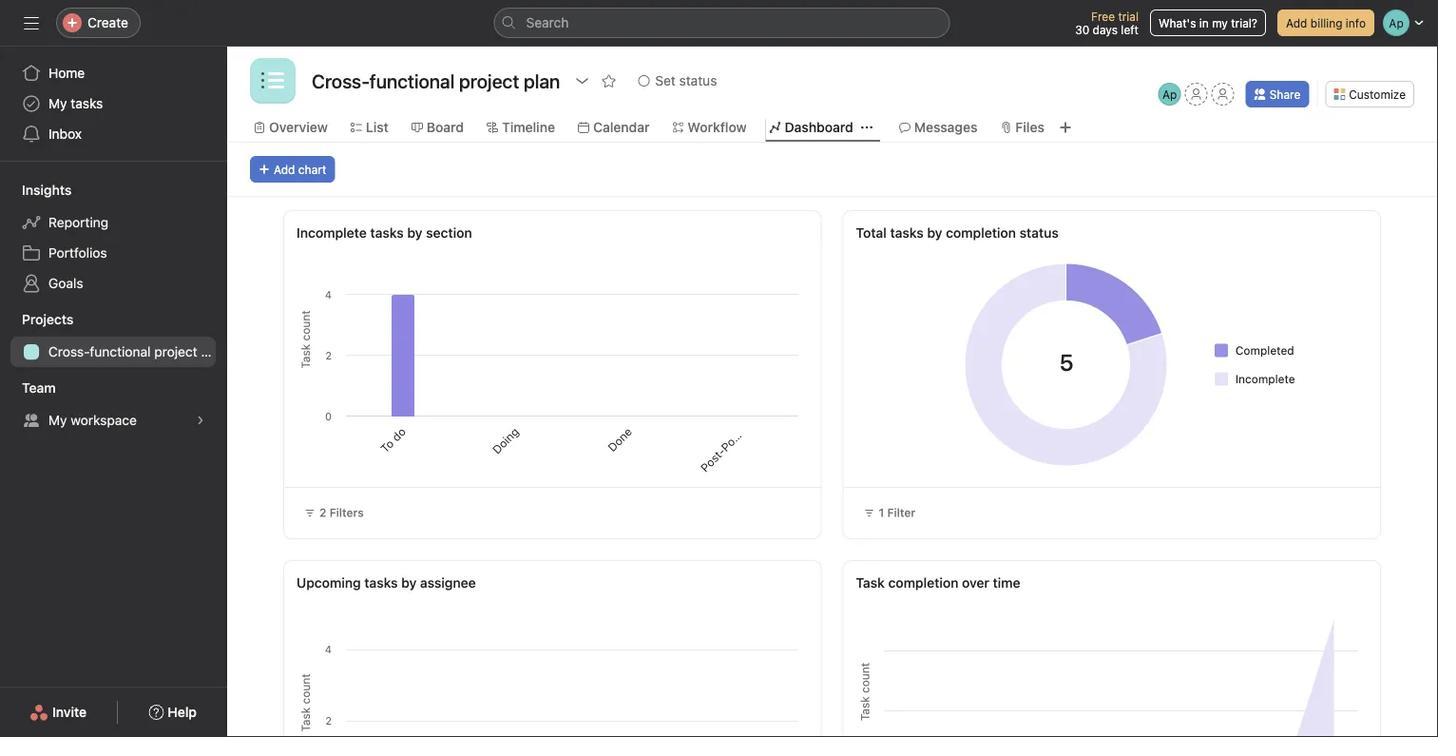 Task type: locate. For each thing, give the bounding box(es) containing it.
invite button
[[17, 695, 99, 729]]

add for add billing info
[[1287, 16, 1308, 29]]

status
[[680, 73, 717, 88]]

home
[[49, 65, 85, 81]]

tasks right 'upcoming'
[[365, 575, 398, 591]]

global element
[[0, 47, 227, 161]]

1 filter
[[879, 506, 916, 519]]

1 vertical spatial add
[[274, 163, 295, 176]]

completed
[[1236, 344, 1295, 357]]

in
[[1200, 16, 1209, 29]]

incomplete down chart
[[297, 225, 367, 241]]

hide sidebar image
[[24, 15, 39, 30]]

1 my from the top
[[49, 96, 67, 111]]

board link
[[412, 117, 464, 138]]

trial?
[[1232, 16, 1258, 29]]

2 my from the top
[[49, 412, 67, 428]]

2
[[320, 506, 327, 519]]

what's in my trial?
[[1159, 16, 1258, 29]]

my inside teams element
[[49, 412, 67, 428]]

tasks down home
[[71, 96, 103, 111]]

30
[[1076, 23, 1090, 36]]

add inside button
[[1287, 16, 1308, 29]]

1 vertical spatial my
[[49, 412, 67, 428]]

my
[[1213, 16, 1229, 29]]

to
[[378, 437, 397, 455]]

incomplete for incomplete tasks by section
[[297, 225, 367, 241]]

my up inbox at top left
[[49, 96, 67, 111]]

add billing info button
[[1278, 10, 1375, 36]]

home link
[[10, 58, 216, 88]]

my inside 'global' element
[[49, 96, 67, 111]]

tasks for total
[[891, 225, 924, 241]]

add tab image
[[1058, 120, 1074, 135]]

by
[[928, 225, 943, 241]]

help button
[[136, 695, 209, 729]]

share button
[[1246, 81, 1310, 107]]

functional
[[90, 344, 151, 359]]

info
[[1347, 16, 1367, 29]]

cross-functional project plan
[[49, 344, 227, 359]]

timeline
[[502, 119, 555, 135]]

tasks inside 'global' element
[[71, 96, 103, 111]]

tasks left by
[[891, 225, 924, 241]]

doing
[[490, 425, 522, 456]]

my down team
[[49, 412, 67, 428]]

insights
[[22, 182, 72, 198]]

tasks for incomplete
[[370, 225, 404, 241]]

incomplete down completed
[[1236, 372, 1296, 386]]

projects
[[22, 311, 74, 327]]

0 horizontal spatial add
[[274, 163, 295, 176]]

0 vertical spatial incomplete
[[297, 225, 367, 241]]

to do
[[378, 425, 409, 455]]

tasks left by section
[[370, 225, 404, 241]]

0 vertical spatial my
[[49, 96, 67, 111]]

filters
[[330, 506, 364, 519]]

add billing info
[[1287, 16, 1367, 29]]

portfolios
[[49, 245, 107, 261]]

cross-functional project plan link
[[10, 337, 227, 367]]

tasks for upcoming
[[365, 575, 398, 591]]

my for my workspace
[[49, 412, 67, 428]]

upcoming
[[297, 575, 361, 591]]

incomplete
[[297, 225, 367, 241], [1236, 372, 1296, 386]]

see details, my workspace image
[[195, 415, 206, 426]]

search
[[526, 15, 569, 30]]

1 horizontal spatial add
[[1287, 16, 1308, 29]]

None text field
[[307, 64, 565, 98]]

set status button
[[630, 68, 726, 94]]

filter
[[888, 506, 916, 519]]

0 horizontal spatial incomplete
[[297, 225, 367, 241]]

what's in my trial? button
[[1151, 10, 1267, 36]]

customize
[[1350, 87, 1407, 101]]

1 horizontal spatial incomplete
[[1236, 372, 1296, 386]]

dashboard link
[[770, 117, 854, 138]]

tasks
[[71, 96, 103, 111], [370, 225, 404, 241], [891, 225, 924, 241], [365, 575, 398, 591]]

files
[[1016, 119, 1045, 135]]

messages
[[915, 119, 978, 135]]

timeline link
[[487, 117, 555, 138]]

add
[[1287, 16, 1308, 29], [274, 163, 295, 176]]

do
[[389, 425, 409, 444]]

workflow
[[688, 119, 747, 135]]

projects button
[[0, 310, 74, 329]]

0 vertical spatial add
[[1287, 16, 1308, 29]]

1 vertical spatial incomplete
[[1236, 372, 1296, 386]]

calendar link
[[578, 117, 650, 138]]

add left billing
[[1287, 16, 1308, 29]]

show options image
[[575, 73, 590, 88]]

help
[[168, 704, 197, 720]]

post-poned
[[698, 421, 752, 475]]

add left chart
[[274, 163, 295, 176]]

total tasks by completion status
[[856, 225, 1059, 241]]

by section
[[407, 225, 472, 241]]

add inside button
[[274, 163, 295, 176]]

list
[[366, 119, 389, 135]]

my
[[49, 96, 67, 111], [49, 412, 67, 428]]

projects element
[[0, 302, 227, 371]]

insights element
[[0, 173, 227, 302]]

inbox
[[49, 126, 82, 142]]

share
[[1270, 87, 1301, 101]]



Task type: vqa. For each thing, say whether or not it's contained in the screenshot.
the bottommost My first portfolio
no



Task type: describe. For each thing, give the bounding box(es) containing it.
dashboard
[[785, 119, 854, 135]]

billing
[[1311, 16, 1343, 29]]

portfolios link
[[10, 238, 216, 268]]

task
[[856, 575, 885, 591]]

workspace
[[71, 412, 137, 428]]

my workspace link
[[10, 405, 216, 436]]

days
[[1093, 23, 1118, 36]]

plan
[[201, 344, 227, 359]]

upcoming tasks by assignee
[[297, 575, 476, 591]]

cross-
[[49, 344, 90, 359]]

inbox link
[[10, 119, 216, 149]]

overview
[[269, 119, 328, 135]]

list link
[[351, 117, 389, 138]]

reporting
[[49, 214, 109, 230]]

free
[[1092, 10, 1116, 23]]

add for add chart
[[274, 163, 295, 176]]

trial
[[1119, 10, 1139, 23]]

insights button
[[0, 181, 72, 200]]

over time
[[963, 575, 1021, 591]]

2 filters
[[320, 506, 364, 519]]

project
[[154, 344, 198, 359]]

invite
[[52, 704, 87, 720]]

overview link
[[254, 117, 328, 138]]

board
[[427, 119, 464, 135]]

by assignee
[[402, 575, 476, 591]]

messages link
[[899, 117, 978, 138]]

tasks for my
[[71, 96, 103, 111]]

add chart button
[[250, 156, 335, 183]]

1
[[879, 506, 885, 519]]

incomplete tasks by section
[[297, 225, 472, 241]]

goals
[[49, 275, 83, 291]]

search button
[[494, 8, 951, 38]]

my tasks link
[[10, 88, 216, 119]]

set status
[[656, 73, 717, 88]]

1 filter button
[[855, 499, 925, 526]]

incomplete for incomplete
[[1236, 372, 1296, 386]]

free trial 30 days left
[[1076, 10, 1139, 36]]

customize button
[[1326, 81, 1415, 107]]

total
[[856, 225, 887, 241]]

create
[[87, 15, 128, 30]]

team button
[[0, 377, 56, 399]]

what's
[[1159, 16, 1197, 29]]

my tasks
[[49, 96, 103, 111]]

left
[[1122, 23, 1139, 36]]

files link
[[1001, 117, 1045, 138]]

done
[[606, 425, 635, 454]]

add to starred image
[[601, 73, 617, 88]]

my for my tasks
[[49, 96, 67, 111]]

list image
[[262, 69, 284, 92]]

poned
[[719, 421, 752, 454]]

goals link
[[10, 268, 216, 299]]

chart
[[298, 163, 326, 176]]

team
[[22, 380, 56, 396]]

completion
[[889, 575, 959, 591]]

my workspace
[[49, 412, 137, 428]]

post-
[[698, 445, 728, 475]]

add chart
[[274, 163, 326, 176]]

search list box
[[494, 8, 951, 38]]

calendar
[[593, 119, 650, 135]]

create button
[[56, 8, 141, 38]]

workflow link
[[673, 117, 747, 138]]

teams element
[[0, 371, 227, 439]]

completion status
[[946, 225, 1059, 241]]

set
[[656, 73, 676, 88]]

task completion over time
[[856, 575, 1021, 591]]

tab actions image
[[861, 122, 873, 133]]

reporting link
[[10, 207, 216, 238]]



